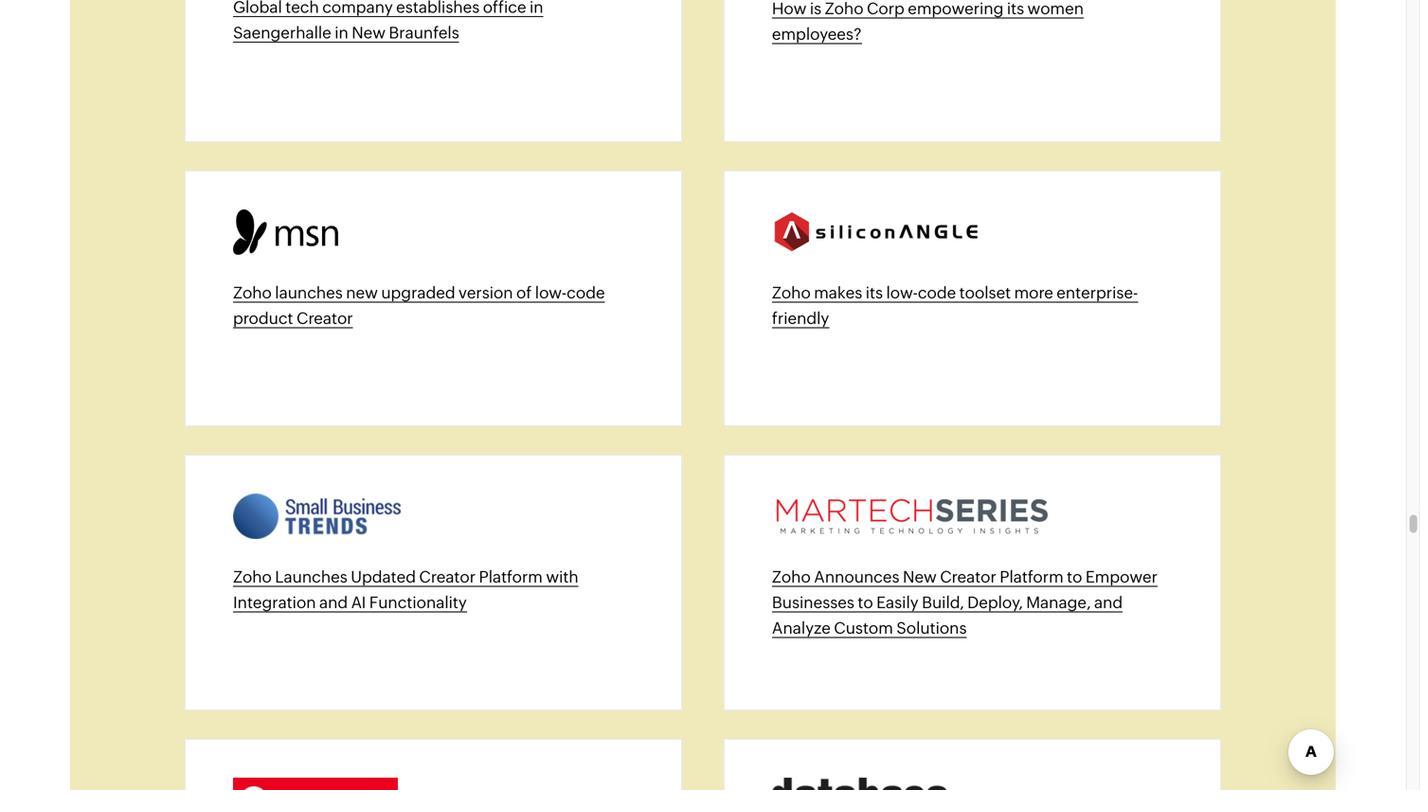 Task type: vqa. For each thing, say whether or not it's contained in the screenshot.
the rightmost without
no



Task type: describe. For each thing, give the bounding box(es) containing it.
functionality
[[369, 593, 467, 612]]

businesses
[[772, 593, 855, 612]]

its inside zoho makes its low-code toolset more enterprise- friendly
[[866, 283, 883, 302]]

zoho launches new upgraded version of low-code product creator link
[[233, 283, 605, 328]]

launches
[[275, 283, 343, 302]]

zoho launches updated creator platform with integration and ai functionality
[[233, 567, 579, 612]]

company
[[322, 0, 393, 16]]

its inside how is zoho corp empowering its women employees?
[[1007, 0, 1024, 17]]

low- inside zoho launches new upgraded version of low-code product creator
[[535, 283, 567, 302]]

easily
[[876, 593, 919, 612]]

braunfels
[[389, 23, 459, 42]]

global tech company establishes office in saengerhalle in new braunfels
[[233, 0, 543, 42]]

integration
[[233, 593, 316, 612]]

creator inside zoho launches new upgraded version of low-code product creator
[[297, 309, 353, 327]]

empowering
[[908, 0, 1004, 17]]

zoho inside how is zoho corp empowering its women employees?
[[825, 0, 864, 17]]

zoho for zoho makes its low-code toolset more enterprise- friendly
[[772, 283, 811, 302]]

0 vertical spatial in
[[530, 0, 543, 16]]

zoho_general_pages image for launches
[[233, 493, 401, 539]]

enterprise-
[[1057, 283, 1138, 302]]

empower
[[1086, 567, 1158, 586]]

zoho_general_pages image for announces
[[772, 493, 1053, 539]]

0 vertical spatial to
[[1067, 567, 1082, 586]]

low- inside zoho makes its low-code toolset more enterprise- friendly
[[886, 283, 918, 302]]

and inside zoho announces new creator platform to empower businesses to easily build, deploy, manage, and analyze custom solutions
[[1094, 593, 1123, 612]]

more
[[1014, 283, 1053, 302]]

solutions
[[897, 619, 967, 637]]

new inside zoho announces new creator platform to empower businesses to easily build, deploy, manage, and analyze custom solutions
[[903, 567, 937, 586]]

build,
[[922, 593, 964, 612]]

zoho makes its low-code toolset more enterprise- friendly
[[772, 283, 1138, 327]]

code inside zoho makes its low-code toolset more enterprise- friendly
[[918, 283, 956, 302]]

1 vertical spatial in
[[335, 23, 348, 42]]

zoho launches new upgraded version of low-code product creator
[[233, 283, 605, 327]]

deploy,
[[967, 593, 1023, 612]]

zoho for zoho announces new creator platform to empower businesses to easily build, deploy, manage, and analyze custom solutions
[[772, 567, 811, 586]]

toolset
[[959, 283, 1011, 302]]

version
[[459, 283, 513, 302]]

announces
[[814, 567, 900, 586]]

zoho for zoho launches updated creator platform with integration and ai functionality
[[233, 567, 272, 586]]

how is zoho corp empowering its women employees?
[[772, 0, 1084, 43]]

updated
[[351, 567, 416, 586]]

analyze
[[772, 619, 831, 637]]



Task type: locate. For each thing, give the bounding box(es) containing it.
platform
[[1000, 567, 1064, 586], [479, 567, 543, 586]]

1 horizontal spatial new
[[903, 567, 937, 586]]

how
[[772, 0, 807, 17]]

0 horizontal spatial new
[[352, 23, 386, 42]]

1 horizontal spatial in
[[530, 0, 543, 16]]

and
[[1094, 593, 1123, 612], [319, 593, 348, 612]]

2 low- from the left
[[886, 283, 918, 302]]

global tech company establishes office in saengerhalle in new braunfels link
[[233, 0, 543, 43]]

of
[[516, 283, 532, 302]]

office
[[483, 0, 526, 16]]

zoho inside zoho announces new creator platform to empower businesses to easily build, deploy, manage, and analyze custom solutions
[[772, 567, 811, 586]]

1 low- from the left
[[535, 283, 567, 302]]

creator inside zoho announces new creator platform to empower businesses to easily build, deploy, manage, and analyze custom solutions
[[940, 567, 997, 586]]

upgraded
[[381, 283, 455, 302]]

0 horizontal spatial in
[[335, 23, 348, 42]]

and down empower
[[1094, 593, 1123, 612]]

women
[[1028, 0, 1084, 17]]

code left toolset
[[918, 283, 956, 302]]

1 horizontal spatial code
[[918, 283, 956, 302]]

creator down "launches"
[[297, 309, 353, 327]]

custom
[[834, 619, 893, 637]]

creator up build, at the bottom
[[940, 567, 997, 586]]

creator up functionality
[[419, 567, 476, 586]]

zoho inside zoho makes its low-code toolset more enterprise- friendly
[[772, 283, 811, 302]]

0 horizontal spatial low-
[[535, 283, 567, 302]]

2 code from the left
[[918, 283, 956, 302]]

1 vertical spatial to
[[858, 593, 873, 612]]

zoho
[[825, 0, 864, 17], [233, 283, 272, 302], [772, 283, 811, 302], [772, 567, 811, 586], [233, 567, 272, 586]]

0 horizontal spatial and
[[319, 593, 348, 612]]

low- right of
[[535, 283, 567, 302]]

1 vertical spatial new
[[903, 567, 937, 586]]

2 horizontal spatial creator
[[940, 567, 997, 586]]

to up manage,
[[1067, 567, 1082, 586]]

ai
[[351, 593, 366, 612]]

low- right makes
[[886, 283, 918, 302]]

tech
[[285, 0, 319, 16]]

how is zoho corp empowering its women employees? link
[[772, 0, 1084, 44]]

1 code from the left
[[567, 283, 605, 302]]

zoho makes its low-code toolset more enterprise- friendly link
[[772, 283, 1138, 328]]

is
[[810, 0, 822, 17]]

zoho announces new creator platform to empower businesses to easily build, deploy, manage, and analyze custom solutions
[[772, 567, 1158, 637]]

its left women
[[1007, 0, 1024, 17]]

new up easily
[[903, 567, 937, 586]]

1 horizontal spatial platform
[[1000, 567, 1064, 586]]

zoho up businesses
[[772, 567, 811, 586]]

creator for zoho announces new creator platform to empower businesses to easily build, deploy, manage, and analyze custom solutions
[[940, 567, 997, 586]]

product
[[233, 309, 293, 327]]

to up 'custom'
[[858, 593, 873, 612]]

platform inside zoho announces new creator platform to empower businesses to easily build, deploy, manage, and analyze custom solutions
[[1000, 567, 1064, 586]]

platform up manage,
[[1000, 567, 1064, 586]]

launches
[[275, 567, 348, 586]]

to
[[1067, 567, 1082, 586], [858, 593, 873, 612]]

zoho announces new creator platform to empower businesses to easily build, deploy, manage, and analyze custom solutions link
[[772, 567, 1158, 638]]

zoho inside 'zoho launches updated creator platform with integration and ai functionality'
[[233, 567, 272, 586]]

saengerhalle
[[233, 23, 331, 42]]

code right of
[[567, 283, 605, 302]]

friendly
[[772, 309, 829, 327]]

code
[[567, 283, 605, 302], [918, 283, 956, 302]]

0 vertical spatial its
[[1007, 0, 1024, 17]]

makes
[[814, 283, 862, 302]]

its
[[1007, 0, 1024, 17], [866, 283, 883, 302]]

zoho inside zoho launches new upgraded version of low-code product creator
[[233, 283, 272, 302]]

creator
[[297, 309, 353, 327], [940, 567, 997, 586], [419, 567, 476, 586]]

0 vertical spatial new
[[352, 23, 386, 42]]

zoho launches updated creator platform with integration and ai functionality link
[[233, 567, 579, 613]]

0 horizontal spatial to
[[858, 593, 873, 612]]

zoho right is
[[825, 0, 864, 17]]

establishes
[[396, 0, 480, 16]]

corp
[[867, 0, 905, 17]]

2 platform from the left
[[479, 567, 543, 586]]

new
[[352, 23, 386, 42], [903, 567, 937, 586]]

platform left with
[[479, 567, 543, 586]]

1 platform from the left
[[1000, 567, 1064, 586]]

platform inside 'zoho launches updated creator platform with integration and ai functionality'
[[479, 567, 543, 586]]

in right office
[[530, 0, 543, 16]]

1 vertical spatial its
[[866, 283, 883, 302]]

zoho_general_pages image
[[233, 209, 338, 255], [772, 209, 980, 255], [233, 493, 401, 539], [772, 493, 1053, 539], [233, 778, 398, 790], [772, 778, 947, 790]]

global
[[233, 0, 282, 16]]

zoho_general_pages image for launches
[[233, 209, 338, 255]]

low-
[[535, 283, 567, 302], [886, 283, 918, 302]]

with
[[546, 567, 579, 586]]

in down company on the left of the page
[[335, 23, 348, 42]]

new inside global tech company establishes office in saengerhalle in new braunfels
[[352, 23, 386, 42]]

1 and from the left
[[1094, 593, 1123, 612]]

creator inside 'zoho launches updated creator platform with integration and ai functionality'
[[419, 567, 476, 586]]

0 horizontal spatial its
[[866, 283, 883, 302]]

0 horizontal spatial platform
[[479, 567, 543, 586]]

creator for zoho launches updated creator platform with integration and ai functionality
[[419, 567, 476, 586]]

1 horizontal spatial and
[[1094, 593, 1123, 612]]

manage,
[[1026, 593, 1091, 612]]

its right makes
[[866, 283, 883, 302]]

code inside zoho launches new upgraded version of low-code product creator
[[567, 283, 605, 302]]

zoho_general_pages image for makes
[[772, 209, 980, 255]]

and left the ai
[[319, 593, 348, 612]]

employees?
[[772, 25, 862, 43]]

1 horizontal spatial its
[[1007, 0, 1024, 17]]

zoho up integration
[[233, 567, 272, 586]]

and inside 'zoho launches updated creator platform with integration and ai functionality'
[[319, 593, 348, 612]]

1 horizontal spatial creator
[[419, 567, 476, 586]]

zoho for zoho launches new upgraded version of low-code product creator
[[233, 283, 272, 302]]

2 and from the left
[[319, 593, 348, 612]]

1 horizontal spatial to
[[1067, 567, 1082, 586]]

platform for with
[[479, 567, 543, 586]]

zoho up friendly
[[772, 283, 811, 302]]

zoho up product
[[233, 283, 272, 302]]

0 horizontal spatial creator
[[297, 309, 353, 327]]

new down company on the left of the page
[[352, 23, 386, 42]]

new
[[346, 283, 378, 302]]

platform for to
[[1000, 567, 1064, 586]]

in
[[530, 0, 543, 16], [335, 23, 348, 42]]

0 horizontal spatial code
[[567, 283, 605, 302]]

1 horizontal spatial low-
[[886, 283, 918, 302]]



